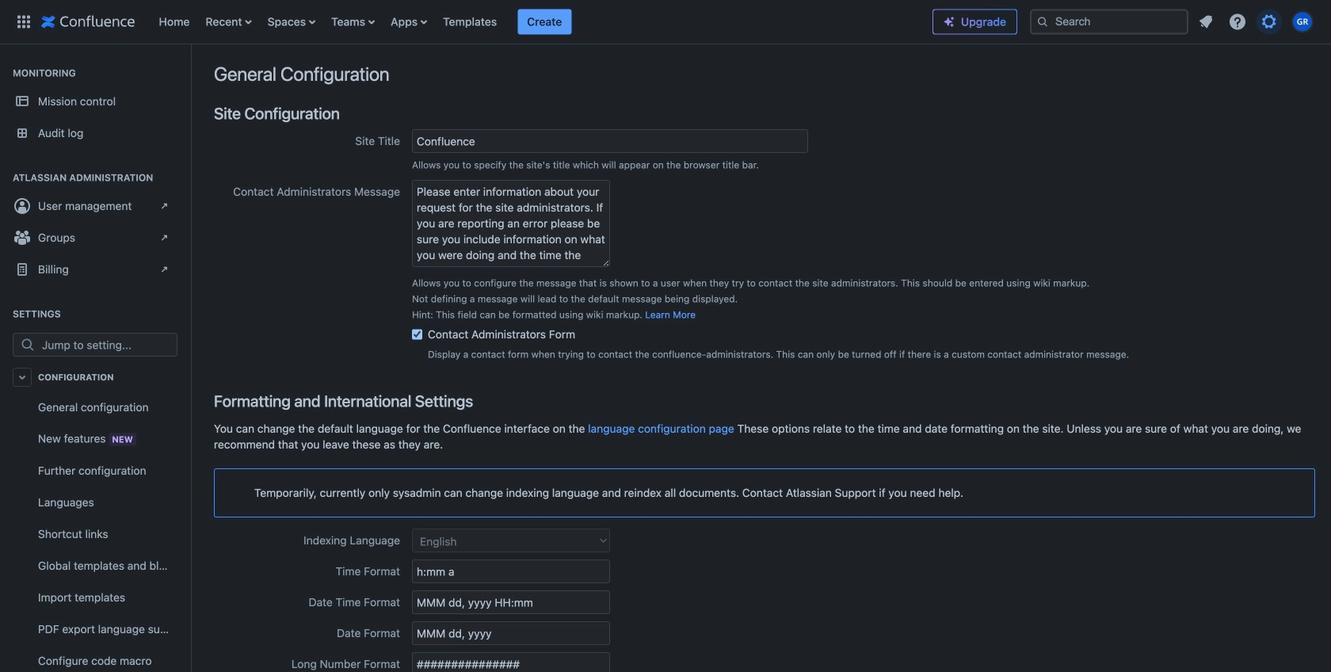 Task type: describe. For each thing, give the bounding box(es) containing it.
collapse sidebar image
[[173, 52, 208, 84]]

global element
[[10, 0, 933, 44]]

notification icon image
[[1197, 12, 1216, 31]]



Task type: vqa. For each thing, say whether or not it's contained in the screenshot.
Jump
no



Task type: locate. For each thing, give the bounding box(es) containing it.
None checkbox
[[412, 327, 422, 342]]

list item
[[518, 9, 572, 34]]

list for premium image
[[1192, 8, 1322, 36]]

None search field
[[1030, 9, 1189, 34]]

Settings Search field
[[37, 334, 177, 356]]

premium image
[[943, 15, 956, 28]]

list for appswitcher icon
[[151, 0, 933, 44]]

1 horizontal spatial list
[[1192, 8, 1322, 36]]

appswitcher icon image
[[14, 12, 33, 31]]

confluence image
[[41, 12, 135, 31], [41, 12, 135, 31]]

banner
[[0, 0, 1331, 44]]

main content
[[190, 44, 1331, 60]]

search image
[[1037, 15, 1049, 28]]

region
[[6, 392, 184, 672]]

None text field
[[412, 129, 808, 153], [412, 590, 610, 614], [412, 129, 808, 153], [412, 590, 610, 614]]

None text field
[[412, 180, 610, 267], [412, 560, 610, 583], [412, 621, 610, 645], [412, 652, 610, 672], [412, 180, 610, 267], [412, 560, 610, 583], [412, 621, 610, 645], [412, 652, 610, 672]]

help icon image
[[1228, 12, 1247, 31]]

Search field
[[1030, 9, 1189, 34]]

list
[[151, 0, 933, 44], [1192, 8, 1322, 36]]

list item inside list
[[518, 9, 572, 34]]

0 horizontal spatial list
[[151, 0, 933, 44]]

settings icon image
[[1260, 12, 1279, 31]]



